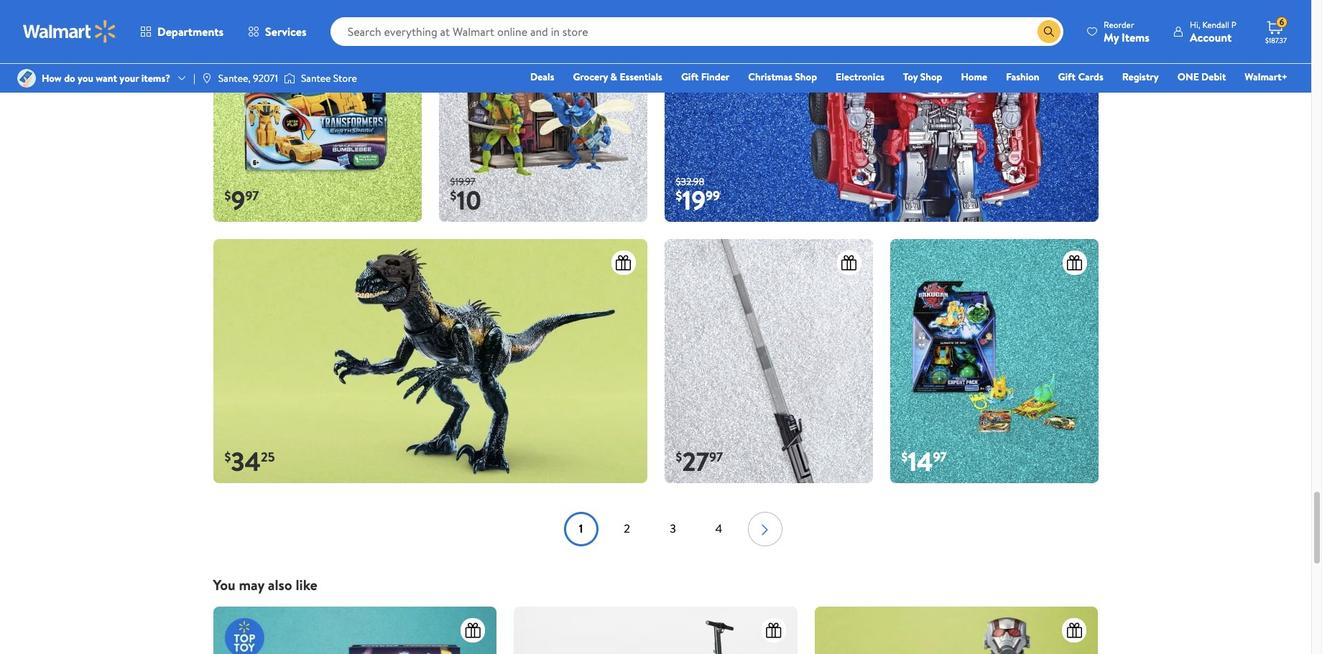 Task type: describe. For each thing, give the bounding box(es) containing it.
search icon image
[[1043, 26, 1055, 37]]

christmas
[[748, 70, 793, 84]]

Walmart Site-Wide search field
[[330, 17, 1064, 46]]

gift cards link
[[1052, 69, 1110, 85]]

btb expert pack 3s1 gml image
[[890, 239, 1098, 484]]

$32.98 $ 19 99
[[676, 174, 720, 219]]

christmas shop
[[748, 70, 817, 84]]

may
[[239, 576, 264, 595]]

santee
[[301, 71, 331, 85]]

finder
[[701, 70, 730, 84]]

registry link
[[1116, 69, 1165, 85]]

25
[[261, 449, 275, 467]]

how
[[42, 71, 62, 85]]

deals link
[[524, 69, 561, 85]]

gift finder link
[[675, 69, 736, 85]]

services button
[[236, 14, 319, 49]]

$ inside $32.98 $ 19 99
[[676, 187, 682, 205]]

account
[[1190, 29, 1232, 45]]

$ for 27
[[676, 449, 682, 467]]

essentials
[[620, 70, 663, 84]]

reorder
[[1104, 18, 1134, 31]]

items
[[1122, 29, 1150, 45]]

$ 14 97
[[902, 444, 947, 480]]

home link
[[955, 69, 994, 85]]

items?
[[141, 71, 170, 85]]

my
[[1104, 29, 1119, 45]]

$ 27 97
[[676, 444, 723, 480]]

97 for 27
[[709, 449, 723, 467]]

you
[[213, 576, 236, 595]]

p
[[1232, 18, 1237, 31]]

$187.37
[[1265, 35, 1287, 45]]

4
[[715, 521, 722, 537]]

toy
[[903, 70, 918, 84]]

santee, 92071
[[218, 71, 278, 85]]

shop for christmas shop
[[795, 70, 817, 84]]

one
[[1178, 70, 1199, 84]]

how do you want your items?
[[42, 71, 170, 85]]

fashion
[[1006, 70, 1040, 84]]

you may also like
[[213, 576, 317, 595]]

$ 34 25
[[225, 444, 275, 480]]

|
[[193, 71, 195, 85]]

$ 9 97
[[225, 183, 259, 219]]

cards
[[1078, 70, 1104, 84]]

hi, kendall p account
[[1190, 18, 1237, 45]]

hi,
[[1190, 18, 1200, 31]]

walmart+ link
[[1238, 69, 1294, 85]]

christmas shop link
[[742, 69, 824, 85]]

$ for 14
[[902, 449, 908, 467]]

santee store
[[301, 71, 357, 85]]

gift cards
[[1058, 70, 1104, 84]]

2 link
[[610, 513, 644, 547]]

debit
[[1202, 70, 1226, 84]]

also
[[268, 576, 292, 595]]

do
[[64, 71, 75, 85]]

3
[[670, 521, 676, 537]]



Task type: locate. For each thing, give the bounding box(es) containing it.
one debit
[[1178, 70, 1226, 84]]

9
[[231, 183, 245, 219]]

jurassic world track 'n attack indoraptor action figure, dinosaur toys image
[[213, 239, 647, 484]]

grocery
[[573, 70, 608, 84]]

97 inside $ 27 97
[[709, 449, 723, 467]]

97
[[245, 187, 259, 205], [709, 449, 723, 467], [933, 449, 947, 467]]

2 gift from the left
[[1058, 70, 1076, 84]]

shop for toy shop
[[920, 70, 942, 84]]

$32.98
[[676, 174, 705, 189]]

$ inside $ 27 97
[[676, 449, 682, 467]]

gift left cards
[[1058, 70, 1076, 84]]

97 inside $ 14 97
[[933, 449, 947, 467]]

 image right |
[[201, 73, 213, 84]]

1 gift from the left
[[681, 70, 699, 84]]

 image left how
[[17, 69, 36, 88]]

like
[[296, 576, 317, 595]]

$ inside $ 14 97
[[902, 449, 908, 467]]

teenage mutant ninja turtles mutant figure 2 pk - leo vs super fly image
[[439, 0, 647, 222]]

$ inside $ 9 97
[[225, 187, 231, 205]]

gift for gift finder
[[681, 70, 699, 84]]

grocery & essentials link
[[567, 69, 669, 85]]

0 horizontal spatial 97
[[245, 187, 259, 205]]

walmart+
[[1245, 70, 1288, 84]]

1 horizontal spatial gift
[[1058, 70, 1076, 84]]

34
[[231, 444, 261, 480]]

0 horizontal spatial  image
[[17, 69, 36, 88]]

$ inside $19.97 $ 10
[[450, 187, 457, 205]]

toy shop
[[903, 70, 942, 84]]

fashion link
[[1000, 69, 1046, 85]]

kendall
[[1203, 18, 1230, 31]]

shop right toy
[[920, 70, 942, 84]]

gift
[[681, 70, 699, 84], [1058, 70, 1076, 84]]

$ inside $ 34 25
[[225, 449, 231, 467]]

1 horizontal spatial 97
[[709, 449, 723, 467]]

you
[[78, 71, 93, 85]]

star wars lightsaber forge darksaber black lightsaber, roleplay toy image
[[664, 239, 873, 484]]

97 inside $ 9 97
[[245, 187, 259, 205]]

92071
[[253, 71, 278, 85]]

10
[[457, 183, 481, 219]]

2 horizontal spatial 97
[[933, 449, 947, 467]]

2
[[624, 521, 630, 537]]

2 shop from the left
[[920, 70, 942, 84]]

97 for 9
[[245, 187, 259, 205]]

deals
[[530, 70, 554, 84]]

1 horizontal spatial shop
[[920, 70, 942, 84]]

registry
[[1122, 70, 1159, 84]]

 image for how do you want your items?
[[17, 69, 36, 88]]

$ for 34
[[225, 449, 231, 467]]

&
[[611, 70, 617, 84]]

transformers: rise of the beasts optimus prime kids toy action figure for boys and girls (9") image
[[664, 0, 1098, 222]]

1 link
[[564, 513, 598, 547]]

4 link
[[702, 513, 736, 547]]

$
[[225, 187, 231, 205], [450, 187, 457, 205], [676, 187, 682, 205], [225, 449, 231, 467], [676, 449, 682, 467], [902, 449, 908, 467]]

walmart image
[[23, 20, 116, 43]]

services
[[265, 24, 307, 40]]

19
[[682, 183, 706, 219]]

want
[[96, 71, 117, 85]]

 image for santee, 92071
[[201, 73, 213, 84]]

shop right "christmas"
[[795, 70, 817, 84]]

grocery & essentials
[[573, 70, 663, 84]]

gift for gift cards
[[1058, 70, 1076, 84]]

99
[[706, 187, 720, 205]]

1 shop from the left
[[795, 70, 817, 84]]

 image
[[17, 69, 36, 88], [201, 73, 213, 84]]

toy shop link
[[897, 69, 949, 85]]

1 horizontal spatial  image
[[201, 73, 213, 84]]

store
[[333, 71, 357, 85]]

27
[[682, 444, 709, 480]]

departments
[[157, 24, 224, 40]]

$19.97
[[450, 174, 476, 189]]

3 link
[[656, 513, 690, 547]]

santee,
[[218, 71, 251, 85]]

14
[[908, 444, 933, 480]]

shop
[[795, 70, 817, 84], [920, 70, 942, 84]]

reorder my items
[[1104, 18, 1150, 45]]

97 for 14
[[933, 449, 947, 467]]

gift left finder
[[681, 70, 699, 84]]

your
[[120, 71, 139, 85]]

departments button
[[128, 14, 236, 49]]

$ for 9
[[225, 187, 231, 205]]

electronics
[[836, 70, 885, 84]]

1
[[579, 521, 583, 537]]

0 horizontal spatial shop
[[795, 70, 817, 84]]

 image
[[284, 71, 295, 86]]

0 horizontal spatial gift
[[681, 70, 699, 84]]

6
[[1280, 16, 1284, 28]]

electronics link
[[829, 69, 891, 85]]

next page image
[[756, 519, 774, 542]]

6 $187.37
[[1265, 16, 1287, 45]]

one debit link
[[1171, 69, 1233, 85]]

Search search field
[[330, 17, 1064, 46]]

home
[[961, 70, 988, 84]]

gift inside 'link'
[[1058, 70, 1076, 84]]

transformers: earthspark 1 step flip changer bumblebee kids toy action figure for boys and girls (6") image
[[213, 0, 421, 222]]

gift finder
[[681, 70, 730, 84]]

$19.97 $ 10
[[450, 174, 481, 219]]



Task type: vqa. For each thing, say whether or not it's contained in the screenshot.
These
no



